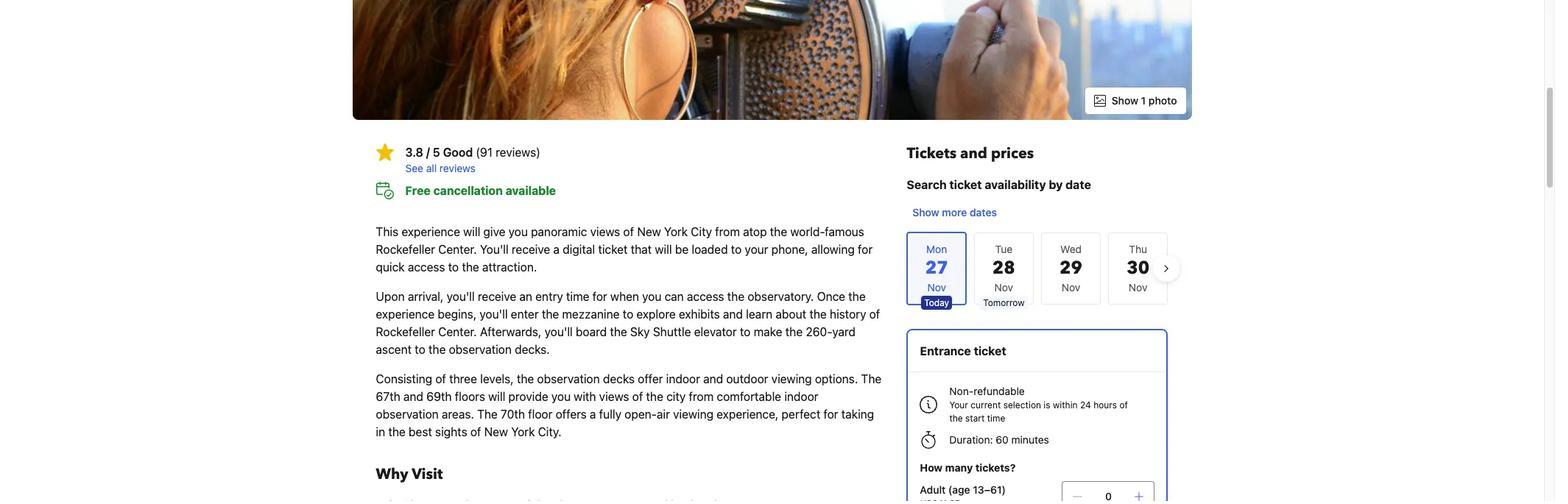 Task type: locate. For each thing, give the bounding box(es) containing it.
ticket left that
[[598, 243, 628, 256]]

will left be
[[655, 243, 672, 256]]

1 vertical spatial rockefeller
[[376, 326, 435, 339]]

0 vertical spatial you'll
[[447, 290, 475, 303]]

of right history at the right of the page
[[869, 308, 880, 321]]

center. inside upon arrival, you'll receive an entry time for when you can access the observatory. once the experience begins, you'll enter the mezzanine to explore exhibits and learn about the history of rockefeller center. afterwards, you'll board the sky shuttle elevator to make the 260-yard ascent to the observation decks.
[[438, 326, 477, 339]]

nov inside thu 30 nov
[[1129, 281, 1148, 294]]

floor
[[528, 408, 553, 421]]

from inside consisting of three levels, the observation decks offer indoor and outdoor viewing options. the 67th and 69th floors will provide you with views of the city from comfortable indoor observation areas. the 70th floor offers a fully open-air viewing experience, perfect for taking in the best sights of new york city.
[[689, 390, 714, 404]]

can
[[665, 290, 684, 303]]

1 nov from the left
[[995, 281, 1013, 294]]

0 horizontal spatial viewing
[[673, 408, 714, 421]]

rockefeller
[[376, 243, 435, 256], [376, 326, 435, 339]]

for down famous
[[858, 243, 873, 256]]

you inside this experience will give you panoramic views of new york city from atop the world-famous rockefeller center. you'll receive a digital ticket that will be loaded to your phone, allowing for quick access to the attraction.
[[509, 225, 528, 239]]

views inside this experience will give you panoramic views of new york city from atop the world-famous rockefeller center. you'll receive a digital ticket that will be loaded to your phone, allowing for quick access to the attraction.
[[590, 225, 620, 239]]

of up that
[[623, 225, 634, 239]]

1 vertical spatial for
[[593, 290, 607, 303]]

0 vertical spatial york
[[664, 225, 688, 239]]

region
[[895, 226, 1180, 312]]

york
[[664, 225, 688, 239], [511, 426, 535, 439]]

viewing down the "city"
[[673, 408, 714, 421]]

views up fully
[[599, 390, 629, 404]]

from inside this experience will give you panoramic views of new york city from atop the world-famous rockefeller center. you'll receive a digital ticket that will be loaded to your phone, allowing for quick access to the attraction.
[[715, 225, 740, 239]]

0 horizontal spatial indoor
[[666, 373, 700, 386]]

will down "levels,"
[[488, 390, 505, 404]]

nov down 30
[[1129, 281, 1148, 294]]

the right options.
[[861, 373, 882, 386]]

for
[[858, 243, 873, 256], [593, 290, 607, 303], [824, 408, 838, 421]]

from right the "city"
[[689, 390, 714, 404]]

panoramic
[[531, 225, 587, 239]]

3 nov from the left
[[1129, 281, 1148, 294]]

you'll up the afterwards,
[[480, 308, 508, 321]]

1 vertical spatial from
[[689, 390, 714, 404]]

show down search in the right of the page
[[913, 206, 940, 219]]

2 center. from the top
[[438, 326, 477, 339]]

of right the hours on the right bottom of page
[[1120, 400, 1128, 411]]

0 horizontal spatial a
[[553, 243, 560, 256]]

experience down upon
[[376, 308, 435, 321]]

1 vertical spatial views
[[599, 390, 629, 404]]

famous
[[825, 225, 864, 239]]

views inside consisting of three levels, the observation decks offer indoor and outdoor viewing options. the 67th and 69th floors will provide you with views of the city from comfortable indoor observation areas. the 70th floor offers a fully open-air viewing experience, perfect for taking in the best sights of new york city.
[[599, 390, 629, 404]]

tickets?
[[976, 462, 1016, 474]]

non-refundable your current selection is within 24 hours of the start time
[[950, 385, 1128, 424]]

1 vertical spatial show
[[913, 206, 940, 219]]

show 1 photo
[[1112, 94, 1177, 107]]

ticket up show more dates
[[950, 178, 982, 191]]

1 vertical spatial observation
[[537, 373, 600, 386]]

of inside this experience will give you panoramic views of new york city from atop the world-famous rockefeller center. you'll receive a digital ticket that will be loaded to your phone, allowing for quick access to the attraction.
[[623, 225, 634, 239]]

0 vertical spatial rockefeller
[[376, 243, 435, 256]]

1 horizontal spatial time
[[987, 413, 1005, 424]]

show left '1'
[[1112, 94, 1139, 107]]

observation
[[449, 343, 512, 356], [537, 373, 600, 386], [376, 408, 439, 421]]

1 horizontal spatial you
[[551, 390, 571, 404]]

1 vertical spatial york
[[511, 426, 535, 439]]

0 vertical spatial the
[[861, 373, 882, 386]]

the
[[770, 225, 787, 239], [462, 261, 479, 274], [727, 290, 745, 303], [849, 290, 866, 303], [542, 308, 559, 321], [810, 308, 827, 321], [610, 326, 627, 339], [786, 326, 803, 339], [429, 343, 446, 356], [517, 373, 534, 386], [646, 390, 663, 404], [950, 413, 963, 424], [388, 426, 406, 439]]

and inside upon arrival, you'll receive an entry time for when you can access the observatory. once the experience begins, you'll enter the mezzanine to explore exhibits and learn about the history of rockefeller center. afterwards, you'll board the sky shuttle elevator to make the 260-yard ascent to the observation decks.
[[723, 308, 743, 321]]

0 horizontal spatial you'll
[[447, 290, 475, 303]]

0 vertical spatial for
[[858, 243, 873, 256]]

this experience will give you panoramic views of new york city from atop the world-famous rockefeller center. you'll receive a digital ticket that will be loaded to your phone, allowing for quick access to the attraction.
[[376, 225, 873, 274]]

nov inside tue 28 nov tomorrow
[[995, 281, 1013, 294]]

70th
[[501, 408, 525, 421]]

0 vertical spatial a
[[553, 243, 560, 256]]

will left the give
[[463, 225, 480, 239]]

new inside this experience will give you panoramic views of new york city from atop the world-famous rockefeller center. you'll receive a digital ticket that will be loaded to your phone, allowing for quick access to the attraction.
[[637, 225, 661, 239]]

0 vertical spatial will
[[463, 225, 480, 239]]

the down your
[[950, 413, 963, 424]]

center. inside this experience will give you panoramic views of new york city from atop the world-famous rockefeller center. you'll receive a digital ticket that will be loaded to your phone, allowing for quick access to the attraction.
[[438, 243, 477, 256]]

new up that
[[637, 225, 661, 239]]

hours
[[1094, 400, 1117, 411]]

2 rockefeller from the top
[[376, 326, 435, 339]]

levels,
[[480, 373, 514, 386]]

show inside 'button'
[[913, 206, 940, 219]]

0 vertical spatial access
[[408, 261, 445, 274]]

the up "phone,"
[[770, 225, 787, 239]]

york inside this experience will give you panoramic views of new york city from atop the world-famous rockefeller center. you'll receive a digital ticket that will be loaded to your phone, allowing for quick access to the attraction.
[[664, 225, 688, 239]]

sky
[[630, 326, 650, 339]]

2 horizontal spatial nov
[[1129, 281, 1148, 294]]

current
[[971, 400, 1001, 411]]

for up mezzanine
[[593, 290, 607, 303]]

0 vertical spatial show
[[1112, 94, 1139, 107]]

1 horizontal spatial a
[[590, 408, 596, 421]]

indoor
[[666, 373, 700, 386], [785, 390, 819, 404]]

0 horizontal spatial new
[[484, 426, 508, 439]]

1 vertical spatial experience
[[376, 308, 435, 321]]

how
[[920, 462, 943, 474]]

that
[[631, 243, 652, 256]]

within
[[1053, 400, 1078, 411]]

air
[[657, 408, 670, 421]]

receive up attraction.
[[512, 243, 550, 256]]

2 horizontal spatial observation
[[537, 373, 600, 386]]

0 horizontal spatial observation
[[376, 408, 439, 421]]

decks.
[[515, 343, 550, 356]]

center. down begins, at the bottom of the page
[[438, 326, 477, 339]]

0 vertical spatial views
[[590, 225, 620, 239]]

the down floors
[[477, 408, 498, 421]]

2 vertical spatial will
[[488, 390, 505, 404]]

to right ascent at bottom
[[415, 343, 426, 356]]

observation up with
[[537, 373, 600, 386]]

and down consisting
[[404, 390, 423, 404]]

shuttle
[[653, 326, 691, 339]]

1 vertical spatial access
[[687, 290, 724, 303]]

york up be
[[664, 225, 688, 239]]

of up open-
[[632, 390, 643, 404]]

dates
[[970, 206, 997, 219]]

1 vertical spatial new
[[484, 426, 508, 439]]

show inside button
[[1112, 94, 1139, 107]]

1 vertical spatial center.
[[438, 326, 477, 339]]

center. left you'll
[[438, 243, 477, 256]]

1 horizontal spatial access
[[687, 290, 724, 303]]

2 horizontal spatial you
[[642, 290, 662, 303]]

nov inside wed 29 nov
[[1062, 281, 1081, 294]]

2 vertical spatial ticket
[[974, 345, 1006, 358]]

2 nov from the left
[[1062, 281, 1081, 294]]

of
[[623, 225, 634, 239], [869, 308, 880, 321], [435, 373, 446, 386], [632, 390, 643, 404], [1120, 400, 1128, 411], [470, 426, 481, 439]]

rockefeller inside this experience will give you panoramic views of new york city from atop the world-famous rockefeller center. you'll receive a digital ticket that will be loaded to your phone, allowing for quick access to the attraction.
[[376, 243, 435, 256]]

phone,
[[772, 243, 808, 256]]

observation up "levels,"
[[449, 343, 512, 356]]

be
[[675, 243, 689, 256]]

1
[[1141, 94, 1146, 107]]

atop
[[743, 225, 767, 239]]

you'll up begins, at the bottom of the page
[[447, 290, 475, 303]]

mezzanine
[[562, 308, 620, 321]]

cancellation
[[433, 184, 503, 197]]

experience down free
[[402, 225, 460, 239]]

0 vertical spatial viewing
[[772, 373, 812, 386]]

1 vertical spatial will
[[655, 243, 672, 256]]

see
[[405, 162, 423, 175]]

provide
[[509, 390, 548, 404]]

perfect
[[782, 408, 821, 421]]

to down learn in the bottom left of the page
[[740, 326, 751, 339]]

consisting
[[376, 373, 432, 386]]

0 horizontal spatial access
[[408, 261, 445, 274]]

sights
[[435, 426, 467, 439]]

time up mezzanine
[[566, 290, 590, 303]]

and left 'prices'
[[960, 144, 988, 163]]

city.
[[538, 426, 562, 439]]

nov up tomorrow
[[995, 281, 1013, 294]]

free cancellation available
[[405, 184, 556, 197]]

0 vertical spatial from
[[715, 225, 740, 239]]

upon
[[376, 290, 405, 303]]

0 horizontal spatial time
[[566, 290, 590, 303]]

outdoor
[[726, 373, 768, 386]]

a inside this experience will give you panoramic views of new york city from atop the world-famous rockefeller center. you'll receive a digital ticket that will be loaded to your phone, allowing for quick access to the attraction.
[[553, 243, 560, 256]]

receive left an
[[478, 290, 516, 303]]

1 center. from the top
[[438, 243, 477, 256]]

a left fully
[[590, 408, 596, 421]]

you'll up decks.
[[545, 326, 573, 339]]

30
[[1127, 256, 1150, 281]]

give
[[483, 225, 506, 239]]

from up loaded
[[715, 225, 740, 239]]

about
[[776, 308, 807, 321]]

1 horizontal spatial from
[[715, 225, 740, 239]]

an
[[520, 290, 532, 303]]

0 horizontal spatial from
[[689, 390, 714, 404]]

you up offers
[[551, 390, 571, 404]]

0 horizontal spatial show
[[913, 206, 940, 219]]

time down current
[[987, 413, 1005, 424]]

viewing up perfect
[[772, 373, 812, 386]]

1 horizontal spatial show
[[1112, 94, 1139, 107]]

city
[[691, 225, 712, 239]]

1 vertical spatial a
[[590, 408, 596, 421]]

1 horizontal spatial observation
[[449, 343, 512, 356]]

2 vertical spatial for
[[824, 408, 838, 421]]

0 vertical spatial center.
[[438, 243, 477, 256]]

0 horizontal spatial you
[[509, 225, 528, 239]]

1 vertical spatial you
[[642, 290, 662, 303]]

you right the give
[[509, 225, 528, 239]]

york down the 70th
[[511, 426, 535, 439]]

offer
[[638, 373, 663, 386]]

1 horizontal spatial for
[[824, 408, 838, 421]]

1 horizontal spatial nov
[[1062, 281, 1081, 294]]

1 vertical spatial receive
[[478, 290, 516, 303]]

wed 29 nov
[[1060, 243, 1083, 294]]

indoor up the "city"
[[666, 373, 700, 386]]

1 vertical spatial ticket
[[598, 243, 628, 256]]

2 vertical spatial you
[[551, 390, 571, 404]]

0 vertical spatial experience
[[402, 225, 460, 239]]

29
[[1060, 256, 1083, 281]]

2 vertical spatial observation
[[376, 408, 439, 421]]

will inside consisting of three levels, the observation decks offer indoor and outdoor viewing options. the 67th and 69th floors will provide you with views of the city from comfortable indoor observation areas. the 70th floor offers a fully open-air viewing experience, perfect for taking in the best sights of new york city.
[[488, 390, 505, 404]]

you'll
[[480, 243, 509, 256]]

refundable
[[974, 385, 1025, 398]]

0 vertical spatial time
[[566, 290, 590, 303]]

nov down the 29
[[1062, 281, 1081, 294]]

0 horizontal spatial nov
[[995, 281, 1013, 294]]

for inside this experience will give you panoramic views of new york city from atop the world-famous rockefeller center. you'll receive a digital ticket that will be loaded to your phone, allowing for quick access to the attraction.
[[858, 243, 873, 256]]

0 horizontal spatial for
[[593, 290, 607, 303]]

1 vertical spatial the
[[477, 408, 498, 421]]

indoor up perfect
[[785, 390, 819, 404]]

you up explore
[[642, 290, 662, 303]]

experience
[[402, 225, 460, 239], [376, 308, 435, 321]]

1 horizontal spatial york
[[664, 225, 688, 239]]

for inside upon arrival, you'll receive an entry time for when you can access the observatory. once the experience begins, you'll enter the mezzanine to explore exhibits and learn about the history of rockefeller center. afterwards, you'll board the sky shuttle elevator to make the 260-yard ascent to the observation decks.
[[593, 290, 607, 303]]

views
[[590, 225, 620, 239], [599, 390, 629, 404]]

ticket up 'refundable'
[[974, 345, 1006, 358]]

0 vertical spatial new
[[637, 225, 661, 239]]

and up elevator
[[723, 308, 743, 321]]

0 horizontal spatial york
[[511, 426, 535, 439]]

new down the 70th
[[484, 426, 508, 439]]

2 horizontal spatial for
[[858, 243, 873, 256]]

observation up best
[[376, 408, 439, 421]]

of up 69th
[[435, 373, 446, 386]]

1 vertical spatial time
[[987, 413, 1005, 424]]

digital
[[563, 243, 595, 256]]

1 horizontal spatial will
[[488, 390, 505, 404]]

access up arrival,
[[408, 261, 445, 274]]

prices
[[991, 144, 1034, 163]]

tickets
[[907, 144, 957, 163]]

a down panoramic
[[553, 243, 560, 256]]

this
[[376, 225, 399, 239]]

1 rockefeller from the top
[[376, 243, 435, 256]]

and
[[960, 144, 988, 163], [723, 308, 743, 321], [703, 373, 723, 386], [404, 390, 423, 404]]

tickets and prices
[[907, 144, 1034, 163]]

0 vertical spatial receive
[[512, 243, 550, 256]]

ticket
[[950, 178, 982, 191], [598, 243, 628, 256], [974, 345, 1006, 358]]

1 vertical spatial indoor
[[785, 390, 819, 404]]

0 vertical spatial observation
[[449, 343, 512, 356]]

access up exhibits
[[687, 290, 724, 303]]

1 horizontal spatial new
[[637, 225, 661, 239]]

2 horizontal spatial will
[[655, 243, 672, 256]]

rockefeller up ascent at bottom
[[376, 326, 435, 339]]

the down offer
[[646, 390, 663, 404]]

0 horizontal spatial the
[[477, 408, 498, 421]]

views up digital
[[590, 225, 620, 239]]

the down entry
[[542, 308, 559, 321]]

rockefeller up quick
[[376, 243, 435, 256]]

0 horizontal spatial will
[[463, 225, 480, 239]]

/
[[426, 146, 430, 159]]

ticket inside this experience will give you panoramic views of new york city from atop the world-famous rockefeller center. you'll receive a digital ticket that will be loaded to your phone, allowing for quick access to the attraction.
[[598, 243, 628, 256]]

you inside consisting of three levels, the observation decks offer indoor and outdoor viewing options. the 67th and 69th floors will provide you with views of the city from comfortable indoor observation areas. the 70th floor offers a fully open-air viewing experience, perfect for taking in the best sights of new york city.
[[551, 390, 571, 404]]

comfortable
[[717, 390, 781, 404]]

1 horizontal spatial you'll
[[480, 308, 508, 321]]

0 vertical spatial you
[[509, 225, 528, 239]]

how many tickets?
[[920, 462, 1016, 474]]

is
[[1044, 400, 1051, 411]]

0 vertical spatial ticket
[[950, 178, 982, 191]]

2 horizontal spatial you'll
[[545, 326, 573, 339]]

for left taking
[[824, 408, 838, 421]]

floors
[[455, 390, 485, 404]]



Task type: vqa. For each thing, say whether or not it's contained in the screenshot.
second Rockefeller from the top of the page
yes



Task type: describe. For each thing, give the bounding box(es) containing it.
arrival,
[[408, 290, 444, 303]]

to down when
[[623, 308, 634, 321]]

by
[[1049, 178, 1063, 191]]

to left your on the left of page
[[731, 243, 742, 256]]

the down begins, at the bottom of the page
[[429, 343, 446, 356]]

69th
[[427, 390, 452, 404]]

experience inside this experience will give you panoramic views of new york city from atop the world-famous rockefeller center. you'll receive a digital ticket that will be loaded to your phone, allowing for quick access to the attraction.
[[402, 225, 460, 239]]

once
[[817, 290, 845, 303]]

ticket for search
[[950, 178, 982, 191]]

60
[[996, 434, 1009, 446]]

you inside upon arrival, you'll receive an entry time for when you can access the observatory. once the experience begins, you'll enter the mezzanine to explore exhibits and learn about the history of rockefeller center. afterwards, you'll board the sky shuttle elevator to make the 260-yard ascent to the observation decks.
[[642, 290, 662, 303]]

show for show 1 photo
[[1112, 94, 1139, 107]]

availability
[[985, 178, 1046, 191]]

access inside upon arrival, you'll receive an entry time for when you can access the observatory. once the experience begins, you'll enter the mezzanine to explore exhibits and learn about the history of rockefeller center. afterwards, you'll board the sky shuttle elevator to make the 260-yard ascent to the observation decks.
[[687, 290, 724, 303]]

tomorrow
[[983, 298, 1025, 309]]

of inside non-refundable your current selection is within 24 hours of the start time
[[1120, 400, 1128, 411]]

photo
[[1149, 94, 1177, 107]]

best
[[409, 426, 432, 439]]

the left attraction.
[[462, 261, 479, 274]]

start
[[966, 413, 985, 424]]

show more dates button
[[907, 200, 1003, 226]]

taking
[[842, 408, 874, 421]]

time inside non-refundable your current selection is within 24 hours of the start time
[[987, 413, 1005, 424]]

access inside this experience will give you panoramic views of new york city from atop the world-famous rockefeller center. you'll receive a digital ticket that will be loaded to your phone, allowing for quick access to the attraction.
[[408, 261, 445, 274]]

and left outdoor
[[703, 373, 723, 386]]

observation inside upon arrival, you'll receive an entry time for when you can access the observatory. once the experience begins, you'll enter the mezzanine to explore exhibits and learn about the history of rockefeller center. afterwards, you'll board the sky shuttle elevator to make the 260-yard ascent to the observation decks.
[[449, 343, 512, 356]]

region containing 28
[[895, 226, 1180, 312]]

show for show more dates
[[913, 206, 940, 219]]

rockefeller inside upon arrival, you'll receive an entry time for when you can access the observatory. once the experience begins, you'll enter the mezzanine to explore exhibits and learn about the history of rockefeller center. afterwards, you'll board the sky shuttle elevator to make the 260-yard ascent to the observation decks.
[[376, 326, 435, 339]]

explore
[[637, 308, 676, 321]]

2 vertical spatial you'll
[[545, 326, 573, 339]]

duration:
[[950, 434, 993, 446]]

a inside consisting of three levels, the observation decks offer indoor and outdoor viewing options. the 67th and 69th floors will provide you with views of the city from comfortable indoor observation areas. the 70th floor offers a fully open-air viewing experience, perfect for taking in the best sights of new york city.
[[590, 408, 596, 421]]

3.8
[[405, 146, 423, 159]]

time inside upon arrival, you'll receive an entry time for when you can access the observatory. once the experience begins, you'll enter the mezzanine to explore exhibits and learn about the history of rockefeller center. afterwards, you'll board the sky shuttle elevator to make the 260-yard ascent to the observation decks.
[[566, 290, 590, 303]]

selection
[[1004, 400, 1041, 411]]

3.8 / 5 good (91 reviews) see all reviews
[[405, 146, 540, 175]]

experience inside upon arrival, you'll receive an entry time for when you can access the observatory. once the experience begins, you'll enter the mezzanine to explore exhibits and learn about the history of rockefeller center. afterwards, you'll board the sky shuttle elevator to make the 260-yard ascent to the observation decks.
[[376, 308, 435, 321]]

board
[[576, 326, 607, 339]]

begins,
[[438, 308, 477, 321]]

allowing
[[811, 243, 855, 256]]

your
[[745, 243, 768, 256]]

24
[[1080, 400, 1091, 411]]

thu
[[1129, 243, 1147, 256]]

learn
[[746, 308, 773, 321]]

world-
[[790, 225, 825, 239]]

13–61)
[[973, 484, 1006, 496]]

many
[[945, 462, 973, 474]]

the up provide
[[517, 373, 534, 386]]

loaded
[[692, 243, 728, 256]]

quick
[[376, 261, 405, 274]]

new inside consisting of three levels, the observation decks offer indoor and outdoor viewing options. the 67th and 69th floors will provide you with views of the city from comfortable indoor observation areas. the 70th floor offers a fully open-air viewing experience, perfect for taking in the best sights of new york city.
[[484, 426, 508, 439]]

entry
[[536, 290, 563, 303]]

entrance
[[920, 345, 971, 358]]

(91
[[476, 146, 493, 159]]

the inside non-refundable your current selection is within 24 hours of the start time
[[950, 413, 963, 424]]

the up history at the right of the page
[[849, 290, 866, 303]]

make
[[754, 326, 782, 339]]

of right the sights
[[470, 426, 481, 439]]

1 vertical spatial viewing
[[673, 408, 714, 421]]

adult
[[920, 484, 946, 496]]

visit
[[412, 465, 443, 485]]

the up 260- at the right
[[810, 308, 827, 321]]

experience,
[[717, 408, 779, 421]]

the left sky
[[610, 326, 627, 339]]

non-
[[950, 385, 974, 398]]

receive inside this experience will give you panoramic views of new york city from atop the world-famous rockefeller center. you'll receive a digital ticket that will be loaded to your phone, allowing for quick access to the attraction.
[[512, 243, 550, 256]]

reviews)
[[496, 146, 540, 159]]

of inside upon arrival, you'll receive an entry time for when you can access the observatory. once the experience begins, you'll enter the mezzanine to explore exhibits and learn about the history of rockefeller center. afterwards, you'll board the sky shuttle elevator to make the 260-yard ascent to the observation decks.
[[869, 308, 880, 321]]

nov for 29
[[1062, 281, 1081, 294]]

your
[[950, 400, 968, 411]]

the up elevator
[[727, 290, 745, 303]]

options.
[[815, 373, 858, 386]]

ascent
[[376, 343, 412, 356]]

1 horizontal spatial the
[[861, 373, 882, 386]]

5
[[433, 146, 440, 159]]

67th
[[376, 390, 400, 404]]

(age
[[948, 484, 970, 496]]

receive inside upon arrival, you'll receive an entry time for when you can access the observatory. once the experience begins, you'll enter the mezzanine to explore exhibits and learn about the history of rockefeller center. afterwards, you'll board the sky shuttle elevator to make the 260-yard ascent to the observation decks.
[[478, 290, 516, 303]]

areas.
[[442, 408, 474, 421]]

york inside consisting of three levels, the observation decks offer indoor and outdoor viewing options. the 67th and 69th floors will provide you with views of the city from comfortable indoor observation areas. the 70th floor offers a fully open-air viewing experience, perfect for taking in the best sights of new york city.
[[511, 426, 535, 439]]

1 horizontal spatial viewing
[[772, 373, 812, 386]]

enter
[[511, 308, 539, 321]]

to up begins, at the bottom of the page
[[448, 261, 459, 274]]

free
[[405, 184, 431, 197]]

available
[[506, 184, 556, 197]]

for inside consisting of three levels, the observation decks offer indoor and outdoor viewing options. the 67th and 69th floors will provide you with views of the city from comfortable indoor observation areas. the 70th floor offers a fully open-air viewing experience, perfect for taking in the best sights of new york city.
[[824, 408, 838, 421]]

three
[[449, 373, 477, 386]]

show more dates
[[913, 206, 997, 219]]

duration: 60 minutes
[[950, 434, 1049, 446]]

more
[[942, 206, 967, 219]]

fully
[[599, 408, 622, 421]]

1 horizontal spatial indoor
[[785, 390, 819, 404]]

nov for 30
[[1129, 281, 1148, 294]]

attraction.
[[482, 261, 537, 274]]

ticket for entrance
[[974, 345, 1006, 358]]

reviews
[[440, 162, 476, 175]]

afterwards,
[[480, 326, 542, 339]]

nov for 28
[[995, 281, 1013, 294]]

history
[[830, 308, 866, 321]]

elevator
[[694, 326, 737, 339]]

good
[[443, 146, 473, 159]]

entrance ticket
[[920, 345, 1006, 358]]

adult (age 13–61)
[[920, 484, 1006, 496]]

all
[[426, 162, 437, 175]]

the down about
[[786, 326, 803, 339]]

minutes
[[1012, 434, 1049, 446]]

the right the in
[[388, 426, 406, 439]]

260-
[[806, 326, 832, 339]]

0 vertical spatial indoor
[[666, 373, 700, 386]]

decks
[[603, 373, 635, 386]]

tue 28 nov tomorrow
[[983, 243, 1025, 309]]

tue
[[995, 243, 1013, 256]]

1 vertical spatial you'll
[[480, 308, 508, 321]]

why visit
[[376, 465, 443, 485]]

upon arrival, you'll receive an entry time for when you can access the observatory. once the experience begins, you'll enter the mezzanine to explore exhibits and learn about the history of rockefeller center. afterwards, you'll board the sky shuttle elevator to make the 260-yard ascent to the observation decks.
[[376, 290, 880, 356]]

when
[[610, 290, 639, 303]]

search ticket availability by date
[[907, 178, 1091, 191]]



